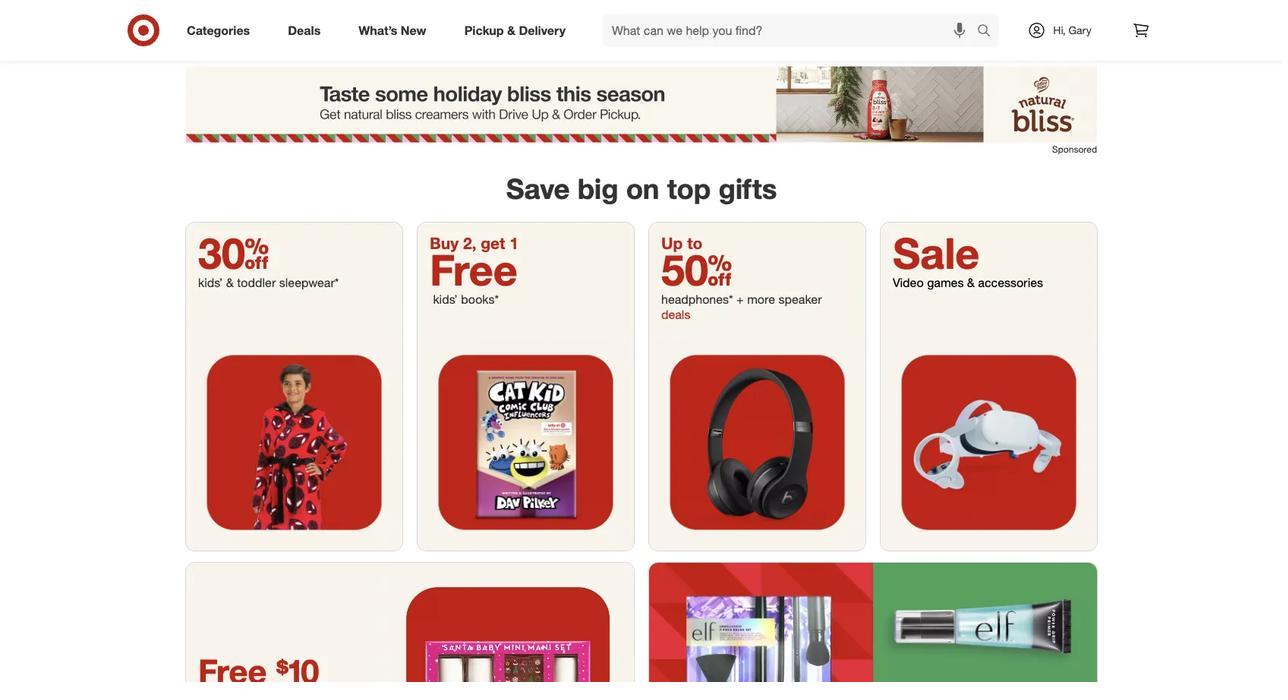 Task type: describe. For each thing, give the bounding box(es) containing it.
get
[[481, 233, 506, 253]]

gary
[[1069, 24, 1092, 37]]

accessories
[[979, 275, 1044, 290]]

buy 2, get 1
[[430, 233, 519, 253]]

search button
[[971, 14, 1007, 50]]

video
[[893, 275, 924, 290]]

& inside 30 kids' & toddler sleepwear*
[[226, 275, 234, 290]]

30 kids' & toddler sleepwear*
[[198, 227, 339, 290]]

deals
[[662, 307, 691, 322]]

sale
[[893, 227, 980, 279]]

hi, gary
[[1054, 24, 1092, 37]]

categories
[[187, 23, 250, 38]]

buy
[[430, 233, 459, 253]]

advertisement region
[[186, 67, 1098, 142]]

on
[[627, 171, 660, 205]]

search
[[971, 24, 1007, 39]]

sale video games & accessories
[[893, 227, 1044, 290]]

& inside sale video games & accessories
[[968, 275, 975, 290]]

pickup & delivery
[[465, 23, 566, 38]]

50
[[662, 244, 733, 296]]

delivery
[[519, 23, 566, 38]]

new
[[401, 23, 427, 38]]

What can we help you find? suggestions appear below search field
[[603, 14, 981, 47]]

kids' books*
[[430, 292, 499, 307]]

sponsored
[[1053, 143, 1098, 155]]

1 vertical spatial kids'
[[433, 292, 458, 307]]

up
[[662, 233, 683, 253]]



Task type: locate. For each thing, give the bounding box(es) containing it.
save big on top gifts
[[506, 171, 777, 205]]

0 horizontal spatial kids'
[[198, 275, 223, 290]]

& left toddler at the left
[[226, 275, 234, 290]]

to
[[688, 233, 703, 253]]

what's new
[[359, 23, 427, 38]]

1 horizontal spatial &
[[507, 23, 516, 38]]

pickup
[[465, 23, 504, 38]]

save
[[506, 171, 570, 205]]

sleepwear*
[[279, 275, 339, 290]]

& right "games"
[[968, 275, 975, 290]]

what's new link
[[346, 14, 446, 47]]

kids' left toddler at the left
[[198, 275, 223, 290]]

& right pickup
[[507, 23, 516, 38]]

1
[[510, 233, 519, 253]]

up to
[[662, 233, 703, 253]]

gifts
[[719, 171, 777, 205]]

headphones* + more speaker deals
[[662, 292, 822, 322]]

deals link
[[275, 14, 340, 47]]

more
[[748, 292, 776, 307]]

books*
[[461, 292, 499, 307]]

deals
[[288, 23, 321, 38]]

1 horizontal spatial kids'
[[433, 292, 458, 307]]

big
[[578, 171, 619, 205]]

kids' inside 30 kids' & toddler sleepwear*
[[198, 275, 223, 290]]

pickup & delivery link
[[452, 14, 585, 47]]

games
[[928, 275, 964, 290]]

0 horizontal spatial &
[[226, 275, 234, 290]]

&
[[507, 23, 516, 38], [226, 275, 234, 290], [968, 275, 975, 290]]

0 vertical spatial kids'
[[198, 275, 223, 290]]

kids'
[[198, 275, 223, 290], [433, 292, 458, 307]]

top
[[667, 171, 711, 205]]

speaker
[[779, 292, 822, 307]]

free
[[430, 244, 518, 296]]

30
[[198, 227, 269, 279]]

hi,
[[1054, 24, 1066, 37]]

2,
[[463, 233, 477, 253]]

what's
[[359, 23, 398, 38]]

+
[[737, 292, 744, 307]]

kids' left books* at the top of the page
[[433, 292, 458, 307]]

categories link
[[174, 14, 269, 47]]

headphones*
[[662, 292, 734, 307]]

toddler
[[237, 275, 276, 290]]

2 horizontal spatial &
[[968, 275, 975, 290]]



Task type: vqa. For each thing, say whether or not it's contained in the screenshot.
( in the top of the page
no



